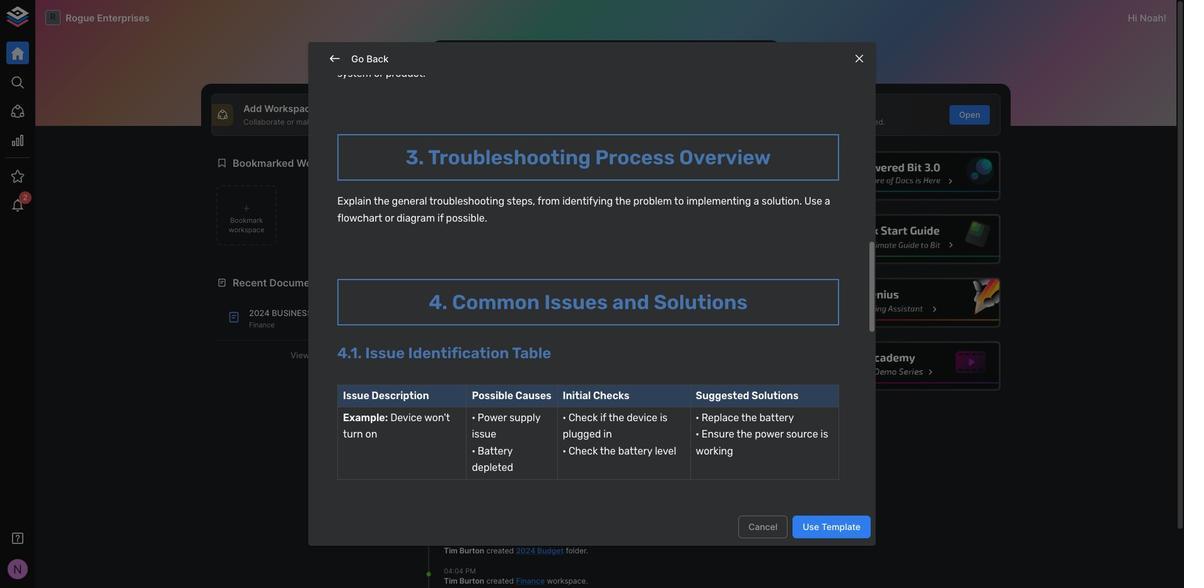 Task type: vqa. For each thing, say whether or not it's contained in the screenshot.
Remove Favorite 'icon' in the top of the page
no



Task type: locate. For each thing, give the bounding box(es) containing it.
0 vertical spatial workspace
[[264, 103, 316, 115]]

to inside 'explain the general troubleshooting steps, from identifying the problem to implementing a solution. use a flowchart or diagram if possible.'
[[674, 196, 684, 208]]

workspace inside add workspace collaborate or make it private.
[[264, 103, 316, 115]]

burton up marketing team link
[[460, 424, 484, 433]]

noah right the power at the bottom
[[511, 424, 530, 433]]

plan down 04:13
[[444, 352, 464, 362]]

bookmarked
[[233, 157, 294, 169]]

plan up all
[[314, 309, 337, 319]]

4 tim from the top
[[444, 547, 458, 556]]

use right solution.
[[804, 196, 822, 208]]

list
[[337, 51, 355, 63]]

level
[[655, 446, 676, 458]]

finance link left checks
[[558, 383, 587, 392]]

1 vertical spatial added
[[487, 424, 509, 433]]

0 horizontal spatial is
[[660, 412, 668, 424]]

1 vertical spatial check
[[569, 446, 598, 458]]

2 vertical spatial lott
[[532, 424, 547, 433]]

finance down "recent"
[[249, 321, 275, 330]]

if inside · check if the device is plugged in · check the battery level
[[600, 412, 606, 424]]

hi
[[1128, 12, 1137, 24]]

it
[[318, 117, 322, 127]]

0 vertical spatial 04:07
[[444, 455, 463, 464]]

template
[[822, 522, 861, 533]]

check up the plugged
[[569, 412, 598, 424]]

is
[[660, 412, 668, 424], [821, 429, 828, 441]]

is inside · replace the battery · ensure the power source is working
[[821, 429, 828, 441]]

hi noah !
[[1128, 12, 1167, 24]]

1 vertical spatial finance
[[558, 383, 587, 392]]

a left solution.
[[754, 196, 759, 208]]

created up folder .
[[487, 465, 514, 474]]

suggested solutions
[[696, 390, 799, 402]]

burton inside 04:11 pm tim burton added noah lott to marketing team
[[460, 424, 484, 433]]

recently favorited
[[632, 277, 724, 289]]

workspace up make
[[264, 103, 316, 115]]

workspaces
[[297, 157, 357, 169]]

!
[[1164, 12, 1167, 24]]

workspace
[[229, 226, 264, 235], [444, 393, 483, 403], [547, 577, 586, 586]]

tax
[[537, 465, 550, 474]]

2 a from the left
[[825, 196, 830, 208]]

tim for finance
[[444, 577, 458, 586]]

0 horizontal spatial folder
[[488, 475, 508, 485]]

documents up 2024 business plan finance
[[269, 277, 325, 289]]

· power supply issue · battery depleted
[[472, 412, 543, 474]]

·
[[472, 412, 475, 424], [563, 412, 566, 424], [696, 412, 699, 424], [696, 429, 699, 441], [472, 446, 475, 458], [563, 446, 566, 458]]

budget
[[537, 547, 564, 556]]

tim up 04:11
[[444, 383, 458, 392]]

finance link down 2024 budget link
[[516, 577, 545, 586]]

1 check from the top
[[569, 412, 598, 424]]

business for 2024 business plan finance
[[272, 309, 312, 319]]

today
[[424, 306, 448, 316]]

to right attempting
[[717, 51, 727, 63]]

battery
[[760, 412, 794, 424], [618, 446, 652, 458]]

battery up 'power'
[[760, 412, 794, 424]]

1 vertical spatial business
[[533, 342, 570, 351]]

· left the power at the bottom
[[472, 412, 475, 424]]

3. troubleshooting process overview
[[406, 146, 771, 170]]

tim down 04:11
[[444, 424, 458, 433]]

1 vertical spatial workspace
[[444, 393, 483, 403]]

documents down tim burton created
[[444, 475, 486, 485]]

2 horizontal spatial finance
[[558, 383, 587, 392]]

1 horizontal spatial documents
[[444, 475, 486, 485]]

2 tim from the top
[[444, 424, 458, 433]]

noah inside 04:11 pm tim burton added noah lott to marketing team
[[511, 424, 530, 433]]

no favorites found.
[[669, 398, 743, 408]]

2 check from the top
[[569, 446, 598, 458]]

1 vertical spatial battery
[[618, 446, 652, 458]]

0 vertical spatial business
[[272, 309, 312, 319]]

lott down causes in the bottom of the page
[[532, 424, 547, 433]]

documents
[[269, 277, 325, 289], [444, 475, 486, 485]]

1 vertical spatial issue
[[343, 390, 369, 402]]

and down recently
[[612, 290, 649, 314]]

is right source
[[821, 429, 828, 441]]

collaborate
[[243, 117, 285, 127]]

04:07 up 04:04
[[444, 537, 463, 546]]

1 vertical spatial documents
[[444, 475, 486, 485]]

0 horizontal spatial workspace
[[229, 226, 264, 235]]

0 horizontal spatial plan
[[314, 309, 337, 319]]

0 vertical spatial use
[[804, 196, 822, 208]]

1 vertical spatial plan
[[444, 352, 464, 362]]

1 vertical spatial 04:07
[[444, 537, 463, 546]]

1 horizontal spatial if
[[600, 412, 606, 424]]

identification
[[408, 345, 509, 363]]

the left 'power'
[[737, 429, 752, 441]]

the left problem
[[615, 196, 631, 208]]

04:07 for 04:07 pm tim burton created 2024 budget folder .
[[444, 537, 463, 546]]

check
[[569, 412, 598, 424], [569, 446, 598, 458]]

0 horizontal spatial if
[[437, 212, 444, 224]]

1 a from the left
[[754, 196, 759, 208]]

to right supply
[[549, 424, 556, 433]]

issue right the 4.1.
[[365, 345, 405, 363]]

tim inside 04:04 pm tim burton created finance workspace .
[[444, 577, 458, 586]]

if
[[437, 212, 444, 224], [600, 412, 606, 424]]

1 vertical spatial solutions
[[752, 390, 799, 402]]

· down the plugged
[[563, 446, 566, 458]]

the inside list any safety measures or precautions that need to be taken before attempting to troubleshoot the system or product.
[[792, 51, 807, 63]]

1 horizontal spatial finance link
[[558, 383, 587, 392]]

0 horizontal spatial finance
[[249, 321, 275, 330]]

depleted
[[472, 462, 513, 474]]

product.
[[386, 68, 425, 80]]

0 vertical spatial if
[[437, 212, 444, 224]]

2024 inside the 2024 tax documents
[[516, 465, 535, 474]]

04:04 pm tim burton created finance workspace .
[[444, 567, 588, 586]]

possible
[[472, 390, 513, 402]]

added up team
[[487, 424, 509, 433]]

noah up supply
[[511, 383, 530, 392]]

possible causes
[[472, 390, 552, 402]]

4.
[[429, 290, 448, 314]]

burton down 04:07 pm
[[460, 465, 484, 474]]

source
[[786, 429, 818, 441]]

n button
[[4, 556, 32, 584]]

2024 for 2024 business plan finance
[[249, 309, 270, 319]]

open button
[[950, 105, 990, 125]]

0 horizontal spatial workspace
[[264, 103, 316, 115]]

plugged
[[563, 429, 601, 441]]

burton inside 04:04 pm tim burton created finance workspace .
[[460, 577, 484, 586]]

folder down depleted
[[488, 475, 508, 485]]

workspace down budget
[[547, 577, 586, 586]]

1 vertical spatial if
[[600, 412, 606, 424]]

1 added from the top
[[487, 383, 509, 392]]

or left make
[[287, 117, 294, 127]]

burton down 04:04
[[460, 577, 484, 586]]

0 vertical spatial documents
[[269, 277, 325, 289]]

1 vertical spatial lott
[[532, 383, 547, 392]]

tim inside 04:11 pm tim burton added noah lott to marketing team
[[444, 424, 458, 433]]

workspace inside tim burton added noah lott to finance workspace .
[[444, 393, 483, 403]]

or down back
[[374, 68, 383, 80]]

workspace inside 04:04 pm tim burton created finance workspace .
[[547, 577, 586, 586]]

pm inside 04:07 pm tim burton created 2024 budget folder .
[[465, 537, 475, 546]]

to
[[574, 51, 584, 63], [717, 51, 727, 63], [674, 196, 684, 208], [549, 383, 556, 392], [549, 424, 556, 433]]

1 horizontal spatial finance
[[516, 577, 545, 586]]

view all button
[[216, 346, 396, 365]]

if right diagram
[[437, 212, 444, 224]]

a right solution.
[[825, 196, 830, 208]]

bookmark workspace
[[229, 216, 264, 235]]

if inside 'explain the general troubleshooting steps, from identifying the problem to implementing a solution. use a flowchart or diagram if possible.'
[[437, 212, 444, 224]]

0 horizontal spatial business
[[272, 309, 312, 319]]

identifying
[[562, 196, 613, 208]]

plan inside 2024 business plan
[[444, 352, 464, 362]]

check down the plugged
[[569, 446, 598, 458]]

example:
[[343, 412, 388, 424]]

pm inside 04:11 pm tim burton added noah lott to marketing team
[[463, 414, 474, 423]]

1 tim from the top
[[444, 383, 458, 392]]

the right troubleshoot
[[792, 51, 807, 63]]

3 burton from the top
[[460, 465, 484, 474]]

solutions up 'power'
[[752, 390, 799, 402]]

burton inside 04:07 pm tim burton created 2024 budget folder .
[[460, 547, 484, 556]]

1 burton from the top
[[460, 383, 484, 392]]

is inside · check if the device is plugged in · check the battery level
[[660, 412, 668, 424]]

and left get
[[825, 117, 839, 127]]

general
[[392, 196, 427, 208]]

or down general
[[385, 212, 394, 224]]

created inside 04:04 pm tim burton created finance workspace .
[[487, 577, 514, 586]]

1 horizontal spatial is
[[821, 429, 828, 441]]

favorites
[[682, 398, 716, 408]]

folder right budget
[[566, 547, 586, 556]]

finance down 2024 budget link
[[516, 577, 545, 586]]

4 help image from the top
[[811, 342, 1001, 392]]

or right measures
[[457, 51, 466, 63]]

to left the initial
[[549, 383, 556, 392]]

device
[[390, 412, 422, 424]]

system
[[337, 68, 371, 80]]

0 vertical spatial finance link
[[558, 383, 587, 392]]

plan inside 2024 business plan finance
[[314, 309, 337, 319]]

possible.
[[446, 212, 487, 224]]

description
[[372, 390, 429, 402]]

added up the power at the bottom
[[487, 383, 509, 392]]

1 horizontal spatial solutions
[[752, 390, 799, 402]]

the down in
[[600, 446, 616, 458]]

business down the recent documents
[[272, 309, 312, 319]]

1 vertical spatial use
[[803, 522, 819, 533]]

tim up 04:04
[[444, 547, 458, 556]]

2 horizontal spatial workspace
[[547, 577, 586, 586]]

issue up example:
[[343, 390, 369, 402]]

added
[[487, 383, 509, 392], [487, 424, 509, 433]]

tim for noah
[[444, 424, 458, 433]]

5 burton from the top
[[460, 577, 484, 586]]

bookmark workspace button
[[216, 185, 277, 246]]

1 help image from the top
[[811, 151, 1001, 201]]

burton up 04:04
[[460, 547, 484, 556]]

add
[[243, 103, 262, 115]]

0 vertical spatial check
[[569, 412, 598, 424]]

0 vertical spatial workspace
[[229, 226, 264, 235]]

help image
[[811, 151, 1001, 201], [811, 215, 1001, 265], [811, 278, 1001, 328], [811, 342, 1001, 392]]

1 vertical spatial and
[[612, 290, 649, 314]]

1 horizontal spatial a
[[825, 196, 830, 208]]

folder .
[[486, 475, 510, 485]]

explain
[[337, 196, 372, 208]]

overview
[[679, 146, 771, 170]]

solution.
[[762, 196, 802, 208]]

workspace
[[264, 103, 316, 115], [433, 277, 487, 289]]

business inside 2024 business plan
[[533, 342, 570, 351]]

4.1. issue identification table
[[337, 345, 551, 363]]

lott
[[465, 342, 480, 351], [532, 383, 547, 392], [532, 424, 547, 433]]

1 horizontal spatial workspace
[[433, 277, 487, 289]]

won't
[[424, 412, 450, 424]]

2 burton from the top
[[460, 424, 484, 433]]

finance inside 04:04 pm tim burton created finance workspace .
[[516, 577, 545, 586]]

1 horizontal spatial plan
[[444, 352, 464, 362]]

plan
[[314, 309, 337, 319], [444, 352, 464, 362]]

finance inside tim burton added noah lott to finance workspace .
[[558, 383, 587, 392]]

04:11 pm tim burton added noah lott to marketing team
[[444, 414, 556, 444]]

explain the general troubleshooting steps, from identifying the problem to implementing a solution. use a flowchart or diagram if possible.
[[337, 196, 833, 224]]

. inside 04:07 pm tim burton created 2024 budget folder .
[[586, 547, 588, 556]]

r
[[50, 12, 56, 22]]

use left template
[[803, 522, 819, 533]]

is right device
[[660, 412, 668, 424]]

noah down 04:13
[[444, 342, 463, 351]]

ensure
[[702, 429, 734, 441]]

lott up document
[[465, 342, 480, 351]]

2 vertical spatial workspace
[[547, 577, 586, 586]]

0 horizontal spatial and
[[612, 290, 649, 314]]

0 horizontal spatial battery
[[618, 446, 652, 458]]

business inside 2024 business plan finance
[[272, 309, 312, 319]]

workspace inside button
[[229, 226, 264, 235]]

the down the suggested solutions
[[741, 412, 757, 424]]

0 vertical spatial added
[[487, 383, 509, 392]]

business down issues
[[533, 342, 570, 351]]

burton inside tim burton added noah lott to finance workspace .
[[460, 383, 484, 392]]

1 horizontal spatial folder
[[566, 547, 586, 556]]

created down 04:07 pm tim burton created 2024 budget folder .
[[487, 577, 514, 586]]

pm right 04:04
[[465, 567, 476, 576]]

2 help image from the top
[[811, 215, 1001, 265]]

1 04:07 from the top
[[444, 455, 463, 464]]

04:07
[[444, 455, 463, 464], [444, 537, 463, 546]]

burton down document
[[460, 383, 484, 392]]

2024 budget link
[[516, 547, 564, 556]]

1 horizontal spatial workspace
[[444, 393, 483, 403]]

2 04:07 from the top
[[444, 537, 463, 546]]

1 horizontal spatial business
[[533, 342, 570, 351]]

0 vertical spatial finance
[[249, 321, 275, 330]]

2 added from the top
[[487, 424, 509, 433]]

supply
[[509, 412, 540, 424]]

created up 04:04 pm tim burton created finance workspace .
[[487, 547, 514, 556]]

added inside 04:11 pm tim burton added noah lott to marketing team
[[487, 424, 509, 433]]

0 horizontal spatial solutions
[[654, 290, 748, 314]]

0 vertical spatial plan
[[314, 309, 337, 319]]

0 vertical spatial folder
[[488, 475, 508, 485]]

recent documents
[[233, 277, 325, 289]]

go back dialog
[[308, 43, 876, 546]]

2 vertical spatial finance
[[516, 577, 545, 586]]

or inside 'explain the general troubleshooting steps, from identifying the problem to implementing a solution. use a flowchart or diagram if possible.'
[[385, 212, 394, 224]]

finance left checks
[[558, 383, 587, 392]]

1 vertical spatial is
[[821, 429, 828, 441]]

1 horizontal spatial battery
[[760, 412, 794, 424]]

0 vertical spatial is
[[660, 412, 668, 424]]

pm up 04:04 pm tim burton created finance workspace .
[[465, 537, 475, 546]]

pm inside 04:04 pm tim burton created finance workspace .
[[465, 567, 476, 576]]

1 vertical spatial folder
[[566, 547, 586, 556]]

0 vertical spatial and
[[825, 117, 839, 127]]

0 horizontal spatial documents
[[269, 277, 325, 289]]

2024 inside 2024 business plan finance
[[249, 309, 270, 319]]

plan for 2024 business plan
[[444, 352, 464, 362]]

04:07 inside 04:07 pm tim burton created 2024 budget folder .
[[444, 537, 463, 546]]

pm right 04:11
[[463, 414, 474, 423]]

workspace down bookmark
[[229, 226, 264, 235]]

steps,
[[507, 196, 535, 208]]

2024 inside 2024 business plan
[[511, 342, 531, 351]]

4 burton from the top
[[460, 547, 484, 556]]

documents inside the 2024 tax documents
[[444, 475, 486, 485]]

0 vertical spatial battery
[[760, 412, 794, 424]]

battery left level
[[618, 446, 652, 458]]

tim down 04:04
[[444, 577, 458, 586]]

1 horizontal spatial and
[[825, 117, 839, 127]]

precautions
[[468, 51, 524, 63]]

if up in
[[600, 412, 606, 424]]

to inside tim burton added noah lott to finance workspace .
[[549, 383, 556, 392]]

tim inside 04:07 pm tim burton created 2024 budget folder .
[[444, 547, 458, 556]]

workspace up 4.
[[433, 277, 487, 289]]

0 horizontal spatial a
[[754, 196, 759, 208]]

workspace up 04:11
[[444, 393, 483, 403]]

.
[[502, 352, 504, 362], [483, 393, 485, 403], [508, 475, 510, 485], [586, 547, 588, 556], [586, 577, 588, 586]]

lott up supply
[[532, 383, 547, 392]]

or inside add workspace collaborate or make it private.
[[287, 117, 294, 127]]

0 vertical spatial solutions
[[654, 290, 748, 314]]

04:07 down the 'marketing'
[[444, 455, 463, 464]]

solutions down favorited
[[654, 290, 748, 314]]

and inside go back dialog
[[612, 290, 649, 314]]

tim down 04:07 pm
[[444, 465, 458, 474]]

5 tim from the top
[[444, 577, 458, 586]]

noah
[[1140, 12, 1164, 24], [444, 342, 463, 351], [511, 383, 530, 392], [511, 424, 530, 433]]

n
[[13, 563, 22, 577]]

initial checks
[[563, 390, 630, 402]]

taken
[[600, 51, 627, 63]]

battery
[[478, 446, 513, 458]]

to right problem
[[674, 196, 684, 208]]

3 tim from the top
[[444, 465, 458, 474]]

1 vertical spatial finance link
[[516, 577, 545, 586]]



Task type: describe. For each thing, give the bounding box(es) containing it.
. inside 04:04 pm tim burton created finance workspace .
[[586, 577, 588, 586]]

team
[[483, 434, 503, 444]]

pm up noah lott created
[[464, 332, 475, 341]]

04:13
[[444, 332, 462, 341]]

measures
[[408, 51, 454, 63]]

inspired.
[[855, 117, 885, 127]]

2024 tax documents
[[444, 465, 550, 485]]

recent
[[233, 277, 267, 289]]

3.
[[406, 146, 424, 170]]

before
[[629, 51, 660, 63]]

open
[[959, 110, 980, 120]]

issue description
[[343, 390, 429, 402]]

rogue
[[66, 12, 95, 24]]

power
[[755, 429, 784, 441]]

get
[[841, 117, 853, 127]]

use inside 'explain the general troubleshooting steps, from identifying the problem to implementing a solution. use a flowchart or diagram if possible.'
[[804, 196, 822, 208]]

created inside 04:07 pm tim burton created 2024 budget folder .
[[487, 547, 514, 556]]

0 horizontal spatial finance link
[[516, 577, 545, 586]]

the right explain
[[374, 196, 389, 208]]

add workspace collaborate or make it private.
[[243, 103, 351, 127]]

pm for noah
[[463, 414, 474, 423]]

4. common issues and solutions
[[429, 290, 748, 314]]

· replace the battery · ensure the power source is working
[[696, 412, 831, 458]]

business for 2024 business plan
[[533, 342, 570, 351]]

from
[[538, 196, 560, 208]]

make
[[296, 117, 315, 127]]

noah right hi on the right top of page
[[1140, 12, 1164, 24]]

marketing team link
[[444, 434, 503, 444]]

use template button
[[793, 516, 871, 539]]

2024 business plan
[[444, 342, 570, 362]]

plan for 2024 business plan finance
[[314, 309, 337, 319]]

04:07 pm
[[444, 455, 475, 464]]

created up document .
[[482, 342, 509, 351]]

tim burton created
[[444, 465, 516, 474]]

causes
[[516, 390, 552, 402]]

lott inside tim burton added noah lott to finance workspace .
[[532, 383, 547, 392]]

· down marketing team link
[[472, 446, 475, 458]]

document .
[[466, 352, 504, 362]]

0 vertical spatial lott
[[465, 342, 480, 351]]

document
[[466, 352, 502, 362]]

cancel button
[[738, 516, 788, 539]]

battery inside · replace the battery · ensure the power source is working
[[760, 412, 794, 424]]

2024 tax documents link
[[444, 465, 550, 485]]

go back
[[351, 53, 389, 65]]

tim burton added noah lott to finance workspace .
[[444, 383, 587, 403]]

04:07 pm tim burton created 2024 budget folder .
[[444, 537, 588, 556]]

use inside button
[[803, 522, 819, 533]]

· left ensure
[[696, 429, 699, 441]]

noah lott created
[[444, 342, 511, 351]]

· up the plugged
[[563, 412, 566, 424]]

. inside tim burton added noah lott to finance workspace .
[[483, 393, 485, 403]]

rogue enterprises
[[66, 12, 150, 24]]

issues
[[544, 290, 608, 314]]

troubleshoot
[[729, 51, 789, 63]]

no
[[669, 398, 680, 408]]

table
[[512, 345, 551, 363]]

in
[[603, 429, 612, 441]]

· down favorites at the bottom of page
[[696, 412, 699, 424]]

any
[[357, 51, 374, 63]]

to left be
[[574, 51, 584, 63]]

added inside tim burton added noah lott to finance workspace .
[[487, 383, 509, 392]]

enterprises
[[97, 12, 150, 24]]

replace
[[702, 412, 739, 424]]

burton for 2024
[[460, 547, 484, 556]]

implementing
[[687, 196, 751, 208]]

tim inside tim burton added noah lott to finance workspace .
[[444, 383, 458, 392]]

device
[[627, 412, 658, 424]]

private.
[[324, 117, 351, 127]]

bookmark
[[230, 216, 263, 225]]

04:04
[[444, 567, 463, 576]]

flowchart
[[337, 212, 382, 224]]

list any safety measures or precautions that need to be taken before attempting to troubleshoot the system or product.
[[337, 51, 810, 80]]

suggested
[[696, 390, 749, 402]]

04:13 pm
[[444, 332, 475, 341]]

tim for 2024
[[444, 547, 458, 556]]

diagram
[[397, 212, 435, 224]]

finance inside 2024 business plan finance
[[249, 321, 275, 330]]

power
[[478, 412, 507, 424]]

faster
[[803, 117, 823, 127]]

04:11
[[444, 414, 461, 423]]

2024 for 2024 business plan
[[511, 342, 531, 351]]

3 help image from the top
[[811, 278, 1001, 328]]

lott inside 04:11 pm tim burton added noah lott to marketing team
[[532, 424, 547, 433]]

battery inside · check if the device is plugged in · check the battery level
[[618, 446, 652, 458]]

activities
[[490, 277, 536, 289]]

troubleshooting
[[429, 196, 504, 208]]

2024 inside 04:07 pm tim burton created 2024 budget folder .
[[516, 547, 535, 556]]

0 vertical spatial issue
[[365, 345, 405, 363]]

working
[[696, 446, 733, 458]]

burton for finance
[[460, 577, 484, 586]]

2024 business plan link
[[444, 342, 570, 362]]

folder inside 04:07 pm tim burton created 2024 budget folder .
[[566, 547, 586, 556]]

04:07 for 04:07 pm
[[444, 455, 463, 464]]

2024 business plan finance
[[249, 309, 337, 330]]

1 vertical spatial workspace
[[433, 277, 487, 289]]

use template
[[803, 522, 861, 533]]

problem
[[633, 196, 672, 208]]

device won't turn on
[[343, 412, 452, 441]]

attempting
[[662, 51, 715, 63]]

create faster and get inspired.
[[776, 117, 885, 127]]

noah inside tim burton added noah lott to finance workspace .
[[511, 383, 530, 392]]

pm for 2024
[[465, 537, 475, 546]]

4.1.
[[337, 345, 362, 363]]

the up in
[[609, 412, 624, 424]]

to inside 04:11 pm tim burton added noah lott to marketing team
[[549, 424, 556, 433]]

pm up tim burton created
[[465, 455, 475, 464]]

2024 for 2024 tax documents
[[516, 465, 535, 474]]

pm for finance
[[465, 567, 476, 576]]

view
[[290, 350, 310, 361]]

burton for noah
[[460, 424, 484, 433]]

safety
[[376, 51, 406, 63]]



